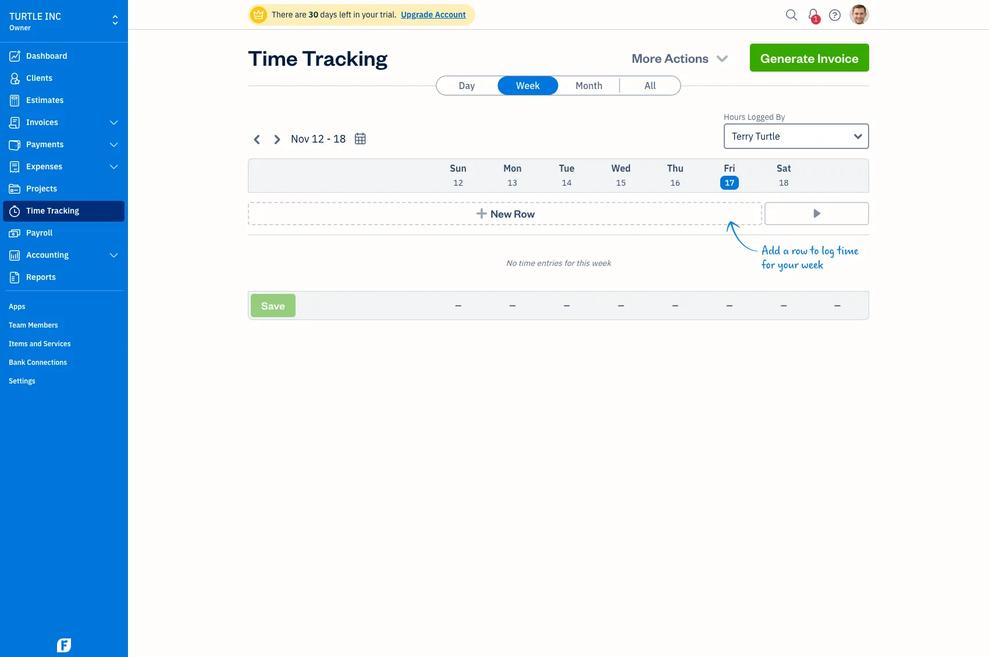 Task type: vqa. For each thing, say whether or not it's contained in the screenshot.


Task type: locate. For each thing, give the bounding box(es) containing it.
0 horizontal spatial time
[[26, 206, 45, 216]]

time right log
[[838, 245, 859, 258]]

tue
[[559, 162, 575, 174]]

week down to at the top
[[802, 258, 824, 272]]

your down a
[[778, 258, 799, 272]]

bank
[[9, 358, 25, 367]]

actions
[[665, 49, 709, 66]]

all link
[[620, 76, 681, 95]]

1 horizontal spatial for
[[762, 258, 776, 272]]

2 vertical spatial chevron large down image
[[109, 162, 119, 172]]

1 vertical spatial 12
[[454, 178, 463, 188]]

tracking
[[302, 44, 387, 71], [47, 206, 79, 216]]

items and services link
[[3, 335, 125, 352]]

row
[[514, 207, 535, 220]]

week right this
[[592, 258, 611, 268]]

1 vertical spatial your
[[778, 258, 799, 272]]

12
[[312, 132, 324, 146], [454, 178, 463, 188]]

1 horizontal spatial week
[[802, 258, 824, 272]]

time tracking down 30
[[248, 44, 387, 71]]

main element
[[0, 0, 157, 657]]

a
[[784, 245, 789, 258]]

1 horizontal spatial time
[[248, 44, 298, 71]]

thu
[[668, 162, 684, 174]]

chevron large down image
[[109, 118, 119, 127], [109, 140, 119, 150], [109, 162, 119, 172]]

chevron large down image for payments
[[109, 140, 119, 150]]

0 vertical spatial time tracking
[[248, 44, 387, 71]]

client image
[[8, 73, 22, 84]]

entries
[[537, 258, 562, 268]]

terry turtle
[[732, 130, 781, 142]]

0 horizontal spatial your
[[362, 9, 378, 20]]

chevron large down image inside payments link
[[109, 140, 119, 150]]

time down there
[[248, 44, 298, 71]]

chevron large down image inside invoices link
[[109, 118, 119, 127]]

chevron large down image inside expenses link
[[109, 162, 119, 172]]

your right in
[[362, 9, 378, 20]]

new row
[[491, 207, 535, 220]]

0 horizontal spatial tracking
[[47, 206, 79, 216]]

payments
[[26, 139, 64, 150]]

thu 16
[[668, 162, 684, 188]]

2 — from the left
[[510, 300, 516, 311]]

projects link
[[3, 179, 125, 200]]

chevron large down image for expenses
[[109, 162, 119, 172]]

expenses
[[26, 161, 62, 172]]

0 horizontal spatial 12
[[312, 132, 324, 146]]

expenses link
[[3, 157, 125, 178]]

for
[[564, 258, 575, 268], [762, 258, 776, 272]]

turtle inc owner
[[9, 10, 61, 32]]

invoices
[[26, 117, 58, 127]]

chevron large down image up projects link
[[109, 162, 119, 172]]

payment image
[[8, 139, 22, 151]]

accounting
[[26, 250, 69, 260]]

inc
[[45, 10, 61, 22]]

time tracking down projects link
[[26, 206, 79, 216]]

1 horizontal spatial 18
[[779, 178, 789, 188]]

week
[[592, 258, 611, 268], [802, 258, 824, 272]]

0 horizontal spatial 18
[[334, 132, 346, 146]]

14
[[562, 178, 572, 188]]

go to help image
[[826, 6, 845, 24]]

time tracking inside time tracking link
[[26, 206, 79, 216]]

0 vertical spatial your
[[362, 9, 378, 20]]

0 vertical spatial chevron large down image
[[109, 118, 119, 127]]

apps link
[[3, 297, 125, 315]]

13
[[508, 178, 518, 188]]

expense image
[[8, 161, 22, 173]]

18 right -
[[334, 132, 346, 146]]

logged
[[748, 112, 774, 122]]

0 vertical spatial 12
[[312, 132, 324, 146]]

generate invoice button
[[750, 44, 870, 72]]

for down add
[[762, 258, 776, 272]]

time right 'timer' image
[[26, 206, 45, 216]]

week
[[516, 80, 540, 91]]

chevron large down image down estimates link
[[109, 118, 119, 127]]

day link
[[437, 76, 497, 95]]

time inside the 'add a row to log time for your week'
[[838, 245, 859, 258]]

previous week image
[[251, 132, 264, 146]]

12 left -
[[312, 132, 324, 146]]

time
[[248, 44, 298, 71], [26, 206, 45, 216]]

for inside the 'add a row to log time for your week'
[[762, 258, 776, 272]]

for left this
[[564, 258, 575, 268]]

3 chevron large down image from the top
[[109, 162, 119, 172]]

and
[[30, 339, 42, 348]]

30
[[309, 9, 318, 20]]

left
[[339, 9, 352, 20]]

15
[[617, 178, 626, 188]]

0 vertical spatial 18
[[334, 132, 346, 146]]

upgrade
[[401, 9, 433, 20]]

12 down sun
[[454, 178, 463, 188]]

items and services
[[9, 339, 71, 348]]

time right no
[[519, 258, 535, 268]]

tracking down projects link
[[47, 206, 79, 216]]

in
[[353, 9, 360, 20]]

1 vertical spatial 18
[[779, 178, 789, 188]]

3 — from the left
[[564, 300, 570, 311]]

chevrondown image
[[715, 49, 731, 66]]

terry
[[732, 130, 754, 142]]

0 vertical spatial tracking
[[302, 44, 387, 71]]

there
[[272, 9, 293, 20]]

more actions button
[[622, 44, 741, 72]]

bank connections link
[[3, 353, 125, 371]]

team members
[[9, 321, 58, 330]]

1 vertical spatial time
[[26, 206, 45, 216]]

1 vertical spatial time tracking
[[26, 206, 79, 216]]

chevron large down image down invoices link
[[109, 140, 119, 150]]

0 horizontal spatial for
[[564, 258, 575, 268]]

estimates
[[26, 95, 64, 105]]

owner
[[9, 23, 31, 32]]

16
[[671, 178, 681, 188]]

crown image
[[253, 8, 265, 21]]

0 horizontal spatial time tracking
[[26, 206, 79, 216]]

18
[[334, 132, 346, 146], [779, 178, 789, 188]]

18 down sat
[[779, 178, 789, 188]]

12 inside sun 12
[[454, 178, 463, 188]]

report image
[[8, 272, 22, 284]]

month link
[[559, 76, 620, 95]]

time tracking
[[248, 44, 387, 71], [26, 206, 79, 216]]

1 horizontal spatial tracking
[[302, 44, 387, 71]]

estimates link
[[3, 90, 125, 111]]

1 horizontal spatial time
[[838, 245, 859, 258]]

plus image
[[475, 208, 489, 219]]

trial.
[[380, 9, 397, 20]]

projects
[[26, 183, 57, 194]]

dashboard link
[[3, 46, 125, 67]]

tracking down left
[[302, 44, 387, 71]]

time
[[838, 245, 859, 258], [519, 258, 535, 268]]

1 vertical spatial chevron large down image
[[109, 140, 119, 150]]

2 chevron large down image from the top
[[109, 140, 119, 150]]

all
[[645, 80, 656, 91]]

estimate image
[[8, 95, 22, 107]]

add
[[762, 245, 781, 258]]

reports link
[[3, 267, 125, 288]]

month
[[576, 80, 603, 91]]

this
[[576, 258, 590, 268]]

reports
[[26, 272, 56, 282]]

upgrade account link
[[399, 9, 466, 20]]

0 vertical spatial time
[[248, 44, 298, 71]]

log
[[822, 245, 835, 258]]

1 horizontal spatial 12
[[454, 178, 463, 188]]

—
[[455, 300, 462, 311], [510, 300, 516, 311], [564, 300, 570, 311], [618, 300, 625, 311], [673, 300, 679, 311], [727, 300, 733, 311], [781, 300, 788, 311], [835, 300, 841, 311]]

1 vertical spatial tracking
[[47, 206, 79, 216]]

1 horizontal spatial your
[[778, 258, 799, 272]]

1 chevron large down image from the top
[[109, 118, 119, 127]]

your
[[362, 9, 378, 20], [778, 258, 799, 272]]

your inside the 'add a row to log time for your week'
[[778, 258, 799, 272]]



Task type: describe. For each thing, give the bounding box(es) containing it.
generate invoice
[[761, 49, 859, 66]]

week link
[[498, 76, 559, 95]]

apps
[[9, 302, 25, 311]]

to
[[811, 245, 820, 258]]

hours
[[724, 112, 746, 122]]

clients
[[26, 73, 53, 83]]

team
[[9, 321, 26, 330]]

4 — from the left
[[618, 300, 625, 311]]

nov 12 - 18
[[291, 132, 346, 146]]

there are 30 days left in your trial. upgrade account
[[272, 9, 466, 20]]

invoices link
[[3, 112, 125, 133]]

services
[[43, 339, 71, 348]]

1 — from the left
[[455, 300, 462, 311]]

accounting link
[[3, 245, 125, 266]]

18 inside sat 18
[[779, 178, 789, 188]]

6 — from the left
[[727, 300, 733, 311]]

day
[[459, 80, 475, 91]]

chart image
[[8, 250, 22, 261]]

chevron large down image for invoices
[[109, 118, 119, 127]]

connections
[[27, 358, 67, 367]]

sun
[[450, 162, 467, 174]]

time tracking link
[[3, 201, 125, 222]]

no time entries for this week
[[506, 258, 611, 268]]

items
[[9, 339, 28, 348]]

12 for nov
[[312, 132, 324, 146]]

sun 12
[[450, 162, 467, 188]]

17
[[725, 178, 735, 188]]

search image
[[783, 6, 802, 24]]

terry turtle button
[[724, 123, 870, 149]]

dashboard image
[[8, 51, 22, 62]]

sat 18
[[777, 162, 792, 188]]

1 horizontal spatial time tracking
[[248, 44, 387, 71]]

next week image
[[270, 132, 284, 146]]

settings
[[9, 377, 35, 385]]

settings link
[[3, 372, 125, 389]]

by
[[776, 112, 786, 122]]

8 — from the left
[[835, 300, 841, 311]]

more actions
[[632, 49, 709, 66]]

-
[[327, 132, 331, 146]]

project image
[[8, 183, 22, 195]]

team members link
[[3, 316, 125, 334]]

clients link
[[3, 68, 125, 89]]

start timer image
[[811, 208, 824, 219]]

members
[[28, 321, 58, 330]]

turtle
[[9, 10, 43, 22]]

time inside main element
[[26, 206, 45, 216]]

payments link
[[3, 134, 125, 155]]

bank connections
[[9, 358, 67, 367]]

new row button
[[248, 202, 763, 225]]

days
[[320, 9, 337, 20]]

freshbooks image
[[55, 639, 73, 653]]

wed
[[612, 162, 631, 174]]

generate
[[761, 49, 815, 66]]

row
[[792, 245, 808, 258]]

payroll link
[[3, 223, 125, 244]]

fri 17
[[724, 162, 736, 188]]

new
[[491, 207, 512, 220]]

1
[[814, 15, 819, 23]]

wed 15
[[612, 162, 631, 188]]

1 button
[[805, 3, 823, 26]]

turtle
[[756, 130, 781, 142]]

add a row to log time for your week
[[762, 245, 859, 272]]

0 horizontal spatial time
[[519, 258, 535, 268]]

timer image
[[8, 206, 22, 217]]

nov
[[291, 132, 309, 146]]

12 for sun
[[454, 178, 463, 188]]

0 horizontal spatial week
[[592, 258, 611, 268]]

no
[[506, 258, 517, 268]]

tue 14
[[559, 162, 575, 188]]

week inside the 'add a row to log time for your week'
[[802, 258, 824, 272]]

more
[[632, 49, 662, 66]]

hours logged by
[[724, 112, 786, 122]]

mon 13
[[504, 162, 522, 188]]

7 — from the left
[[781, 300, 788, 311]]

payroll
[[26, 228, 53, 238]]

mon
[[504, 162, 522, 174]]

chevron large down image
[[109, 251, 119, 260]]

money image
[[8, 228, 22, 239]]

invoice image
[[8, 117, 22, 129]]

sat
[[777, 162, 792, 174]]

dashboard
[[26, 51, 67, 61]]

invoice
[[818, 49, 859, 66]]

choose a date image
[[354, 132, 367, 146]]

are
[[295, 9, 307, 20]]

5 — from the left
[[673, 300, 679, 311]]

account
[[435, 9, 466, 20]]

tracking inside main element
[[47, 206, 79, 216]]



